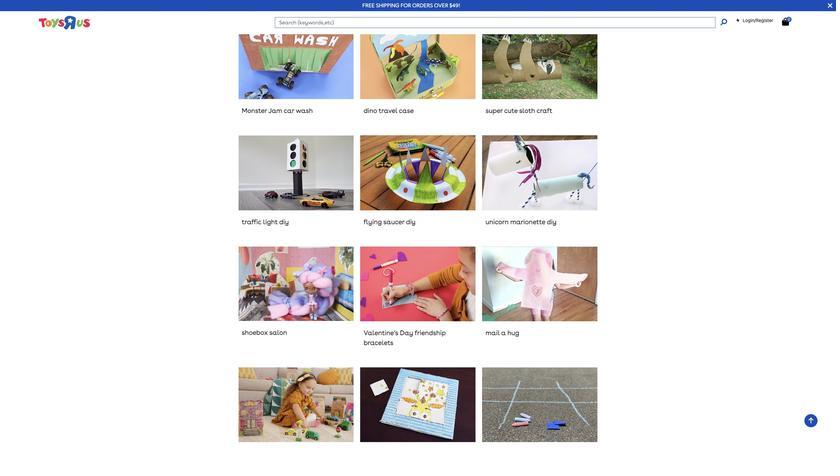 Task type: locate. For each thing, give the bounding box(es) containing it.
diy for traffic light diy
[[279, 218, 289, 226]]

login/register button
[[736, 17, 774, 24]]

blog card image for dino travel case
[[361, 24, 476, 99]]

valentine's day friendship bracelets
[[364, 329, 446, 347]]

a
[[501, 329, 506, 337]]

1 horizontal spatial diy
[[406, 218, 416, 226]]

blog card image for flying saucer diy
[[361, 136, 476, 211]]

diy right saucer
[[406, 218, 416, 226]]

2 diy from the left
[[406, 218, 416, 226]]

salon
[[269, 329, 287, 337]]

Enter Keyword or Item No. search field
[[275, 17, 716, 28]]

car
[[284, 107, 294, 115]]

blog card image for monster jam car wash
[[239, 24, 354, 99]]

dino
[[364, 107, 377, 115]]

diy inside "link"
[[547, 218, 557, 226]]

diy right light
[[279, 218, 289, 226]]

hug
[[508, 329, 520, 337]]

mail
[[486, 329, 500, 337]]

blog card image for shoebox salon
[[239, 247, 354, 322]]

blog card image for traffic light diy
[[239, 136, 354, 211]]

flying saucer diy
[[364, 218, 416, 226]]

close button image
[[828, 2, 833, 9]]

2 horizontal spatial diy
[[547, 218, 557, 226]]

diy right marionette
[[547, 218, 557, 226]]

wash
[[296, 107, 313, 115]]

monster
[[242, 107, 267, 115]]

3 diy from the left
[[547, 218, 557, 226]]

blog card image
[[239, 24, 354, 99], [361, 24, 476, 99], [483, 24, 598, 99], [239, 136, 354, 211], [361, 136, 476, 211], [483, 136, 598, 211], [239, 247, 354, 322], [361, 247, 476, 322], [483, 247, 598, 322], [239, 368, 354, 443], [361, 368, 476, 443], [483, 368, 598, 443]]

0 horizontal spatial diy
[[279, 218, 289, 226]]

None search field
[[275, 17, 727, 28]]

login/register
[[743, 17, 774, 23]]

traffic
[[242, 218, 262, 226]]

super cute sloth craft
[[486, 107, 553, 115]]

jam
[[269, 107, 282, 115]]

shopping bag image
[[782, 18, 789, 26]]

shoebox
[[242, 329, 268, 337]]

diy
[[279, 218, 289, 226], [406, 218, 416, 226], [547, 218, 557, 226]]

1 diy from the left
[[279, 218, 289, 226]]



Task type: describe. For each thing, give the bounding box(es) containing it.
shipping
[[376, 2, 399, 9]]

$49!
[[450, 2, 461, 9]]

free
[[363, 2, 375, 9]]

free shipping for orders over $49!
[[363, 2, 461, 9]]

shoebox salon link
[[239, 247, 354, 361]]

unicorn marionette diy link
[[483, 136, 598, 240]]

blog card image for valentine's day friendship bracelets
[[361, 247, 476, 322]]

marionette
[[511, 218, 546, 226]]

cute
[[504, 107, 518, 115]]

monster jam car wash link
[[239, 24, 354, 129]]

orders
[[412, 2, 433, 9]]

over
[[434, 2, 448, 9]]

friendship
[[415, 329, 446, 337]]

dino travel case link
[[361, 24, 476, 129]]

0 link
[[782, 17, 796, 26]]

case
[[399, 107, 414, 115]]

blog card image for unicorn marionette diy
[[483, 136, 598, 211]]

valentine's day friendship bracelets link
[[361, 247, 476, 361]]

blog card image for super cute sloth craft
[[483, 24, 598, 99]]

diy for unicorn marionette diy
[[547, 218, 557, 226]]

free shipping for orders over $49! link
[[363, 2, 461, 9]]

flying
[[364, 218, 382, 226]]

traffic light diy
[[242, 218, 289, 226]]

0
[[788, 17, 791, 22]]

craft
[[537, 107, 553, 115]]

day
[[400, 329, 413, 337]]

sloth
[[520, 107, 535, 115]]

super cute sloth craft link
[[483, 24, 598, 129]]

saucer
[[384, 218, 405, 226]]

dino travel case
[[364, 107, 414, 115]]

mail a hug
[[486, 329, 520, 337]]

light
[[263, 218, 278, 226]]

unicorn marionette diy
[[486, 218, 557, 226]]

shoebox salon
[[242, 329, 287, 337]]

flying saucer diy link
[[361, 136, 476, 240]]

bracelets
[[364, 339, 394, 347]]

traffic light diy link
[[239, 136, 354, 240]]

for
[[401, 2, 411, 9]]

monster jam car wash
[[242, 107, 313, 115]]

valentine's
[[364, 329, 398, 337]]

travel
[[379, 107, 398, 115]]

blog card image for mail a hug
[[483, 247, 598, 322]]

super
[[486, 107, 503, 115]]

toys r us image
[[38, 15, 91, 30]]

mail a hug link
[[483, 247, 598, 361]]

diy for flying saucer diy
[[406, 218, 416, 226]]

unicorn
[[486, 218, 509, 226]]



Task type: vqa. For each thing, say whether or not it's contained in the screenshot.
the topmost the my
no



